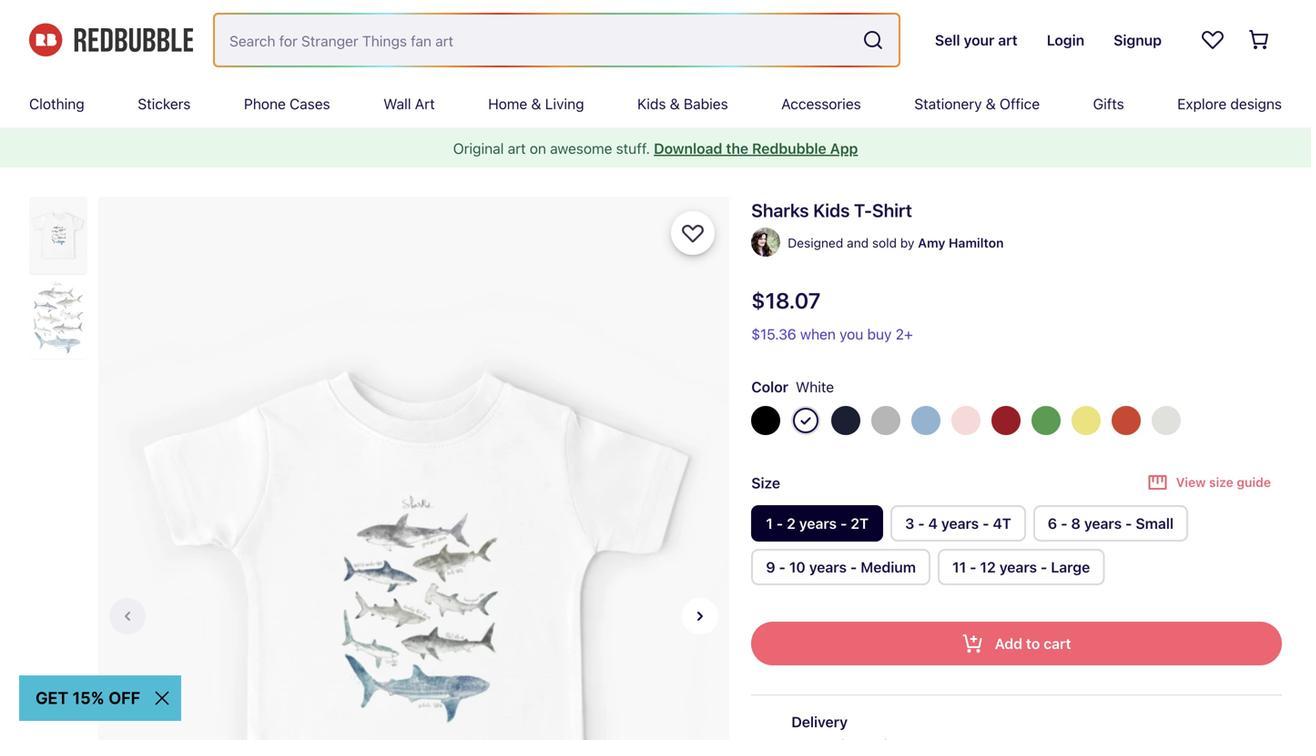 Task type: describe. For each thing, give the bounding box(es) containing it.
original
[[453, 140, 504, 157]]

explore designs
[[1177, 95, 1282, 112]]

menu bar containing clothing
[[29, 80, 1282, 127]]

sharks
[[751, 199, 809, 221]]

stationery & office
[[914, 95, 1040, 112]]

wall
[[383, 95, 411, 112]]

size option group
[[751, 505, 1282, 593]]

accessories
[[781, 95, 861, 112]]

download
[[654, 140, 722, 157]]

designed and sold by amy hamilton
[[788, 235, 1004, 250]]

home & living link
[[488, 80, 584, 127]]

amy
[[918, 235, 945, 250]]

$15.36 when you buy 2+
[[751, 325, 913, 343]]

color white
[[751, 378, 834, 396]]

& for kids
[[670, 95, 680, 112]]

color
[[751, 378, 788, 396]]

& for home
[[531, 95, 541, 112]]

stickers
[[138, 95, 191, 112]]

black, color element
[[751, 406, 780, 435]]

2+
[[896, 325, 913, 343]]

wall art
[[383, 95, 435, 112]]

image 1 of 2 group
[[98, 197, 729, 740]]

you
[[840, 325, 863, 343]]

t-
[[854, 199, 872, 221]]

light blue, color element
[[912, 406, 941, 435]]

stickers link
[[138, 80, 191, 127]]

stuff.
[[616, 140, 650, 157]]

light pink, color element
[[952, 406, 981, 435]]

redbubble logo image
[[29, 23, 193, 57]]

orange, color element
[[1112, 406, 1141, 435]]

buy
[[867, 325, 892, 343]]

app
[[830, 140, 858, 157]]

shirt
[[872, 199, 912, 221]]

explore designs link
[[1177, 80, 1282, 127]]

kids & babies
[[637, 95, 728, 112]]

and
[[847, 235, 869, 250]]



Task type: locate. For each thing, give the bounding box(es) containing it.
home
[[488, 95, 527, 112]]

kids & babies link
[[637, 80, 728, 127]]

red, color element
[[992, 406, 1021, 435]]

original art on awesome stuff. download the redbubble app
[[453, 140, 858, 157]]

0 horizontal spatial kids
[[637, 95, 666, 112]]

Search term search field
[[215, 15, 855, 66]]

$15.36
[[751, 325, 796, 343]]

phone
[[244, 95, 286, 112]]

size
[[751, 474, 780, 492]]

0 vertical spatial kids
[[637, 95, 666, 112]]

designs
[[1230, 95, 1282, 112]]

gifts link
[[1093, 80, 1124, 127]]

3 & from the left
[[986, 95, 996, 112]]

1 horizontal spatial &
[[670, 95, 680, 112]]

wall art link
[[383, 80, 435, 127]]

redbubble
[[752, 140, 826, 157]]

phone cases link
[[244, 80, 330, 127]]

& for stationery
[[986, 95, 996, 112]]

clothing
[[29, 95, 84, 112]]

None field
[[215, 15, 899, 66]]

dark blue, color element
[[831, 406, 861, 435]]

clothing link
[[29, 80, 84, 127]]

hamilton
[[949, 235, 1004, 250]]

2 horizontal spatial &
[[986, 95, 996, 112]]

gifts
[[1093, 95, 1124, 112]]

0 horizontal spatial &
[[531, 95, 541, 112]]

babies
[[684, 95, 728, 112]]

light grey, color element
[[1152, 406, 1181, 435]]

menu bar
[[29, 80, 1282, 127]]

kids left "t-"
[[813, 199, 850, 221]]

kids
[[637, 95, 666, 112], [813, 199, 850, 221]]

& left 'babies'
[[670, 95, 680, 112]]

delivery
[[791, 713, 848, 731]]

art
[[415, 95, 435, 112]]

on
[[530, 140, 546, 157]]

heather grey, color element
[[872, 406, 901, 435]]

& left the 'office'
[[986, 95, 996, 112]]

amy hamilton link
[[918, 232, 1004, 254]]

by
[[900, 235, 915, 250]]

$18.07
[[751, 288, 821, 313]]

cases
[[290, 95, 330, 112]]

awesome
[[550, 140, 612, 157]]

kids up original art on awesome stuff. download the redbubble app on the top of the page
[[637, 95, 666, 112]]

sharks kids t-shirt
[[751, 199, 912, 221]]

None radio
[[751, 505, 883, 542], [891, 505, 1026, 542], [1033, 505, 1188, 542], [751, 505, 883, 542], [891, 505, 1026, 542], [1033, 505, 1188, 542]]

1 vertical spatial kids
[[813, 199, 850, 221]]

stationery
[[914, 95, 982, 112]]

art
[[508, 140, 526, 157]]

download the redbubble app link
[[654, 140, 858, 157]]

light yellow, color element
[[1072, 406, 1101, 435]]

None radio
[[751, 549, 930, 585], [938, 549, 1105, 585], [751, 549, 930, 585], [938, 549, 1105, 585]]

green, color element
[[1032, 406, 1061, 435]]

accessories link
[[781, 80, 861, 127]]

the
[[726, 140, 748, 157]]

2 & from the left
[[670, 95, 680, 112]]

white, color element
[[791, 406, 821, 435]]

living
[[545, 95, 584, 112]]

when
[[800, 325, 836, 343]]

explore
[[1177, 95, 1227, 112]]

sold
[[872, 235, 897, 250]]

white
[[796, 378, 834, 396]]

office
[[1000, 95, 1040, 112]]

& left living
[[531, 95, 541, 112]]

stationery & office link
[[914, 80, 1040, 127]]

phone cases
[[244, 95, 330, 112]]

home & living
[[488, 95, 584, 112]]

kids inside kids & babies link
[[637, 95, 666, 112]]

1 & from the left
[[531, 95, 541, 112]]

designed
[[788, 235, 843, 250]]

&
[[531, 95, 541, 112], [670, 95, 680, 112], [986, 95, 996, 112]]

1 horizontal spatial kids
[[813, 199, 850, 221]]



Task type: vqa. For each thing, say whether or not it's contained in the screenshot.
Simon Classic T-Shirt 'from $22.32'
no



